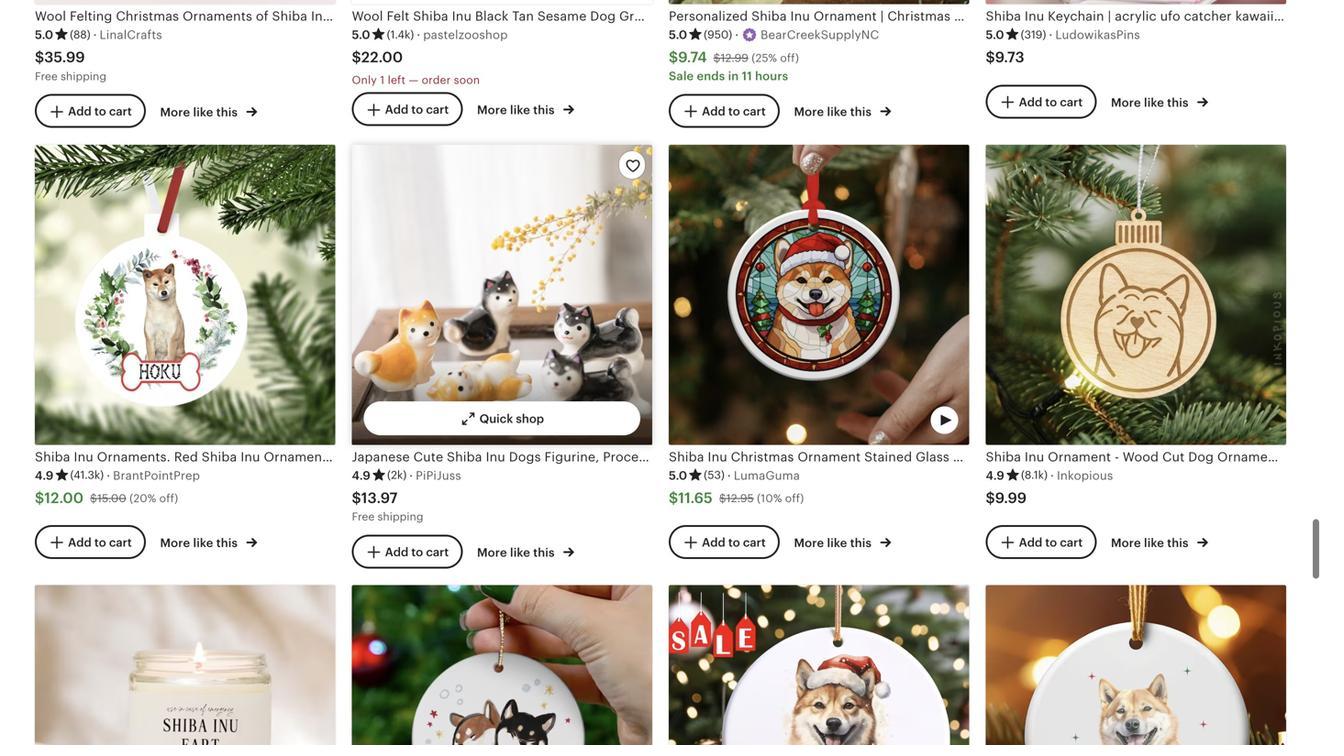 Task type: vqa. For each thing, say whether or not it's contained in the screenshot.
Warsaw,
no



Task type: locate. For each thing, give the bounding box(es) containing it.
add to cart down $ 13.97 free shipping
[[385, 546, 449, 560]]

more like this link for (88)
[[160, 102, 257, 121]]

5.0 for 22.00
[[352, 28, 370, 42]]

to down the — at the top left of page
[[411, 103, 423, 117]]

1 vertical spatial shipping
[[378, 511, 423, 524]]

1 4.9 from the left
[[35, 469, 54, 483]]

cart for (53)
[[743, 536, 766, 550]]

add to cart button for (1.4k)
[[352, 92, 463, 126]]

off) inside $ 12.00 $ 15.00 (20% off)
[[159, 493, 178, 505]]

two shiba inu in scarf ceramic ornament | christmas tree deco holidays dog pet lovers gift cute snow image
[[352, 586, 652, 746]]

$ 22.00 only 1 left — order soon
[[352, 49, 480, 86]]

off) right the (10%
[[785, 493, 804, 505]]

more like this link for (1.4k)
[[477, 100, 574, 119]]

shipping down 35.99
[[61, 70, 106, 82]]

like for (53)
[[827, 537, 847, 551]]

1 horizontal spatial shipping
[[378, 511, 423, 524]]

1 quick shop from the left
[[162, 412, 227, 426]]

· right the "(319)"
[[1049, 28, 1053, 42]]

$
[[35, 49, 44, 66], [352, 49, 361, 66], [669, 49, 678, 66], [986, 49, 995, 66], [714, 52, 721, 64], [35, 490, 44, 507], [352, 490, 361, 507], [669, 490, 678, 507], [986, 490, 995, 507], [90, 493, 97, 505], [719, 493, 726, 505]]

1 horizontal spatial free
[[352, 511, 375, 524]]

add down '$ 35.99 free shipping'
[[68, 105, 92, 119]]

off) for 11.65
[[785, 493, 804, 505]]

to
[[1045, 95, 1057, 109], [411, 103, 423, 117], [728, 104, 740, 118], [94, 105, 106, 119], [94, 536, 106, 550], [728, 536, 740, 550], [1045, 536, 1057, 550], [411, 546, 423, 560]]

more like this for (88)
[[160, 105, 241, 119]]

quick shop
[[162, 412, 227, 426], [479, 412, 544, 426], [797, 412, 861, 426], [1114, 412, 1178, 426]]

4.9 for $ 9.99
[[986, 469, 1005, 483]]

$ for $ 12.00 $ 15.00 (20% off)
[[35, 490, 44, 507]]

this
[[1167, 96, 1189, 109], [533, 103, 555, 117], [850, 105, 872, 119], [216, 105, 238, 119], [216, 537, 238, 551], [850, 537, 872, 551], [1167, 537, 1189, 551], [533, 546, 555, 560]]

add down $ 13.97 free shipping
[[385, 546, 409, 560]]

shiba inu ornaments. red shiba inu ornament. cream shiba christmas tree ornament. perfect custom black and tan shiba inu gifts! dog mom gift image
[[35, 145, 335, 445]]

like
[[1144, 96, 1164, 109], [510, 103, 530, 117], [827, 105, 847, 119], [193, 105, 213, 119], [193, 537, 213, 551], [827, 537, 847, 551], [1144, 537, 1164, 551], [510, 546, 530, 560]]

to down (8.1k)
[[1045, 536, 1057, 550]]

(319)
[[1021, 28, 1046, 41]]

add for (53)
[[702, 536, 726, 550]]

add to cart button for (319)
[[986, 85, 1097, 119]]

like for (1.4k)
[[510, 103, 530, 117]]

ufo
[[1160, 9, 1181, 24]]

kawaii
[[1236, 9, 1274, 24]]

cart
[[1060, 95, 1083, 109], [426, 103, 449, 117], [743, 104, 766, 118], [109, 105, 132, 119], [109, 536, 132, 550], [743, 536, 766, 550], [1060, 536, 1083, 550], [426, 546, 449, 560]]

$ 9.74 $ 12.99 (25% off) sale ends in 11 hours
[[669, 49, 799, 83]]

0 horizontal spatial free
[[35, 70, 58, 82]]

—
[[409, 74, 419, 86]]

(10%
[[757, 493, 782, 505]]

shipping for 35.99
[[61, 70, 106, 82]]

add to cart button down $ 12.00 $ 15.00 (20% off)
[[35, 526, 146, 560]]

· for (319)
[[1049, 28, 1053, 42]]

shipping inside $ 13.97 free shipping
[[378, 511, 423, 524]]

add to cart button down '$ 35.99 free shipping'
[[35, 94, 146, 128]]

add to cart down 12.95
[[702, 536, 766, 550]]

1 horizontal spatial product video element
[[669, 145, 969, 445]]

to down $ 13.97 free shipping
[[411, 546, 423, 560]]

off) inside $ 11.65 $ 12.95 (10% off)
[[785, 493, 804, 505]]

9.74
[[678, 49, 707, 66]]

wool felt shiba inu black tan sesame dog green scarf ornament / japanese / mini plush hanging accessory / decorative holiday / handmade image
[[352, 0, 652, 4]]

quick
[[162, 412, 196, 426], [479, 412, 513, 426], [797, 412, 830, 426], [1114, 412, 1147, 426]]

add to cart button down 9.99
[[986, 526, 1097, 560]]

1 vertical spatial product video element
[[669, 145, 969, 445]]

1 quick shop button from the left
[[129, 402, 241, 436]]

0 horizontal spatial 4.9
[[35, 469, 54, 483]]

· right (8.1k)
[[1051, 469, 1054, 483]]

off)
[[780, 52, 799, 64], [159, 493, 178, 505], [785, 493, 804, 505]]

add for (41.3k)
[[68, 536, 92, 550]]

more like this
[[1111, 96, 1192, 109], [477, 103, 558, 117], [794, 105, 875, 119], [160, 105, 241, 119], [160, 537, 241, 551], [794, 537, 875, 551], [1111, 537, 1192, 551], [477, 546, 558, 560]]

more for (41.3k)
[[160, 537, 190, 551]]

more like this for (950)
[[794, 105, 875, 119]]

more like this link for (319)
[[1111, 92, 1208, 111]]

add to cart button down $ 11.65 $ 12.95 (10% off)
[[669, 526, 780, 560]]

shiba inu fart extinguisher funny candle gift box for dog owner, new pet parent gift, shiba inu dog mom and dad birthday gift for dog lover image
[[35, 586, 335, 746]]

add to cart down '$ 35.99 free shipping'
[[68, 105, 132, 119]]

3 4.9 from the left
[[986, 469, 1005, 483]]

to down $ 12.00 $ 15.00 (20% off)
[[94, 536, 106, 550]]

more like this link for (8.1k)
[[1111, 533, 1208, 552]]

$ for $ 9.74 $ 12.99 (25% off) sale ends in 11 hours
[[669, 49, 678, 66]]

add to cart button
[[986, 85, 1097, 119], [352, 92, 463, 126], [669, 94, 780, 128], [35, 94, 146, 128], [35, 526, 146, 560], [669, 526, 780, 560], [986, 526, 1097, 560], [352, 535, 463, 570]]

more like this for (8.1k)
[[1111, 537, 1192, 551]]

5.0 up 9.74
[[669, 28, 687, 42]]

free down 35.99
[[35, 70, 58, 82]]

9.99
[[995, 490, 1027, 507]]

more like this for (1.4k)
[[477, 103, 558, 117]]

add down 9.73
[[1019, 95, 1043, 109]]

$ inside $ 13.97 free shipping
[[352, 490, 361, 507]]

2 quick shop button from the left
[[364, 402, 640, 436]]

5.0 up 22.00
[[352, 28, 370, 42]]

free inside $ 13.97 free shipping
[[352, 511, 375, 524]]

0 vertical spatial shipping
[[61, 70, 106, 82]]

more
[[1111, 96, 1141, 109], [477, 103, 507, 117], [794, 105, 824, 119], [160, 105, 190, 119], [160, 537, 190, 551], [794, 537, 824, 551], [1111, 537, 1141, 551], [477, 546, 507, 560]]

add to cart down the — at the top left of page
[[385, 103, 449, 117]]

add down "12.00"
[[68, 536, 92, 550]]

3 quick shop button from the left
[[763, 402, 875, 436]]

0 horizontal spatial shipping
[[61, 70, 106, 82]]

$ inside '$ 35.99 free shipping'
[[35, 49, 44, 66]]

4 quick from the left
[[1114, 412, 1147, 426]]

add to cart for (41.3k)
[[68, 536, 132, 550]]

0 vertical spatial free
[[35, 70, 58, 82]]

4.9 up 13.97
[[352, 469, 371, 483]]

more like this for (41.3k)
[[160, 537, 241, 551]]

4 shop from the left
[[1150, 412, 1178, 426]]

quick shop button
[[129, 402, 241, 436], [364, 402, 640, 436], [763, 402, 875, 436], [1080, 402, 1192, 436]]

3 shop from the left
[[833, 412, 861, 426]]

shiba inu keychain | acrylic ufo catcher kawaii pink image
[[986, 0, 1286, 4]]

5.0 down shiba
[[986, 28, 1004, 42]]

· for (8.1k)
[[1051, 469, 1054, 483]]

0 horizontal spatial product video element
[[35, 0, 335, 4]]

(20%
[[129, 493, 156, 505]]

add
[[1019, 95, 1043, 109], [385, 103, 409, 117], [702, 104, 726, 118], [68, 105, 92, 119], [68, 536, 92, 550], [702, 536, 726, 550], [1019, 536, 1043, 550], [385, 546, 409, 560]]

· right (950)
[[735, 28, 739, 42]]

shiba inu ornament - wood cut dog ornament, wooden dog ornaments christmas, first christmas image
[[986, 145, 1286, 445]]

to down 12.95
[[728, 536, 740, 550]]

add to cart button down the — at the top left of page
[[352, 92, 463, 126]]

quick for $ 11.65 $ 12.95 (10% off)
[[797, 412, 830, 426]]

only
[[352, 74, 377, 86]]

2 vertical spatial product video element
[[986, 586, 1286, 746]]

quick shop button for $ 9.99
[[1080, 402, 1192, 436]]

add for (1.4k)
[[385, 103, 409, 117]]

off) inside $ 9.74 $ 12.99 (25% off) sale ends in 11 hours
[[780, 52, 799, 64]]

pink
[[1278, 9, 1304, 24]]

· right (1.4k)
[[417, 28, 420, 42]]

shipping inside '$ 35.99 free shipping'
[[61, 70, 106, 82]]

3 quick shop from the left
[[797, 412, 861, 426]]

free down 13.97
[[352, 511, 375, 524]]

shiba inu christmas ornament stained glass dog ornament christmas gift family christmas tree ornament glass stained design image
[[669, 145, 969, 445]]

like for (2k)
[[510, 546, 530, 560]]

acrylic
[[1115, 9, 1157, 24]]

more like this link
[[1111, 92, 1208, 111], [477, 100, 574, 119], [794, 101, 891, 120], [160, 102, 257, 121], [160, 533, 257, 552], [794, 533, 891, 552], [1111, 533, 1208, 552], [477, 543, 574, 562]]

5.0 for 9.74
[[669, 28, 687, 42]]

to for (950)
[[728, 104, 740, 118]]

shop for $ 9.99
[[1150, 412, 1178, 426]]

to down in
[[728, 104, 740, 118]]

12.99
[[721, 52, 749, 64]]

off) right (25%
[[780, 52, 799, 64]]

1 shop from the left
[[199, 412, 227, 426]]

· for (41.3k)
[[107, 469, 110, 483]]

off) for 9.74
[[780, 52, 799, 64]]

0 vertical spatial product video element
[[35, 0, 335, 4]]

· for (53)
[[728, 469, 731, 483]]

shipping down 13.97
[[378, 511, 423, 524]]

order
[[422, 74, 451, 86]]

4 quick shop from the left
[[1114, 412, 1178, 426]]

4.9
[[35, 469, 54, 483], [352, 469, 371, 483], [986, 469, 1005, 483]]

quick shop for $ 9.99
[[1114, 412, 1178, 426]]

to down '$ 35.99 free shipping'
[[94, 105, 106, 119]]

add to cart down $ 12.00 $ 15.00 (20% off)
[[68, 536, 132, 550]]

· for (88)
[[93, 28, 97, 42]]

free for 13.97
[[352, 511, 375, 524]]

ends
[[697, 69, 725, 83]]

(950)
[[704, 28, 732, 41]]

$ for $ 35.99 free shipping
[[35, 49, 44, 66]]

free inside '$ 35.99 free shipping'
[[35, 70, 58, 82]]

shop for $ 12.00 $ 15.00 (20% off)
[[199, 412, 227, 426]]

1
[[380, 74, 385, 86]]

· right (53)
[[728, 469, 731, 483]]

4.9 up "12.00"
[[35, 469, 54, 483]]

· right (41.3k)
[[107, 469, 110, 483]]

cart for (319)
[[1060, 95, 1083, 109]]

quick shop button for $ 11.65 $ 12.95 (10% off)
[[763, 402, 875, 436]]

to down the "(319)"
[[1045, 95, 1057, 109]]

· right (88)
[[93, 28, 97, 42]]

1 vertical spatial free
[[352, 511, 375, 524]]

inu
[[1025, 9, 1045, 24]]

more for (319)
[[1111, 96, 1141, 109]]

off) right (20%
[[159, 493, 178, 505]]

add to cart button down $ 13.97 free shipping
[[352, 535, 463, 570]]

add to cart
[[1019, 95, 1083, 109], [385, 103, 449, 117], [702, 104, 766, 118], [68, 105, 132, 119], [68, 536, 132, 550], [702, 536, 766, 550], [1019, 536, 1083, 550], [385, 546, 449, 560]]

·
[[93, 28, 97, 42], [417, 28, 420, 42], [735, 28, 739, 42], [1049, 28, 1053, 42], [107, 469, 110, 483], [409, 469, 413, 483], [728, 469, 731, 483], [1051, 469, 1054, 483]]

shop
[[199, 412, 227, 426], [516, 412, 544, 426], [833, 412, 861, 426], [1150, 412, 1178, 426]]

3 quick from the left
[[797, 412, 830, 426]]

shipping
[[61, 70, 106, 82], [378, 511, 423, 524]]

1 quick from the left
[[162, 412, 196, 426]]

cart for (8.1k)
[[1060, 536, 1083, 550]]

add to cart down in
[[702, 104, 766, 118]]

product video element
[[35, 0, 335, 4], [669, 145, 969, 445], [986, 586, 1286, 746]]

add to cart button down in
[[669, 94, 780, 128]]

(53)
[[704, 470, 725, 482]]

$ inside $ 22.00 only 1 left — order soon
[[352, 49, 361, 66]]

to for (41.3k)
[[94, 536, 106, 550]]

add to cart down 9.73
[[1019, 95, 1083, 109]]

· for (1.4k)
[[417, 28, 420, 42]]

personalized shiba inu ornament | christmas dogs ornament | durable metal | personalize the back with words or pic image
[[669, 0, 969, 4]]

cart for (2k)
[[426, 546, 449, 560]]

add to cart for (950)
[[702, 104, 766, 118]]

add to cart for (2k)
[[385, 546, 449, 560]]

add to cart button for (88)
[[35, 94, 146, 128]]

1 horizontal spatial 4.9
[[352, 469, 371, 483]]

2 horizontal spatial 4.9
[[986, 469, 1005, 483]]

free
[[35, 70, 58, 82], [352, 511, 375, 524]]

add down ends
[[702, 104, 726, 118]]

4.9 for $ 12.00 $ 15.00 (20% off)
[[35, 469, 54, 483]]

add to cart button down 9.73
[[986, 85, 1097, 119]]

hours
[[755, 69, 788, 83]]

5.0 up 35.99
[[35, 28, 53, 42]]

keychain
[[1048, 9, 1104, 24]]

$ inside $ 11.65 $ 12.95 (10% off)
[[719, 493, 726, 505]]

5.0
[[35, 28, 53, 42], [352, 28, 370, 42], [669, 28, 687, 42], [986, 28, 1004, 42], [669, 469, 687, 483]]

cart for (950)
[[743, 104, 766, 118]]

5.0 up 11.65
[[669, 469, 687, 483]]

japanese cute shiba inu dogs figurine, procelain shiba desktop ornament, shiba inu statue, shiba inu decor, shiba inu gift,buy 2 get 10% off image
[[352, 145, 652, 445]]

add down 11.65
[[702, 536, 726, 550]]

add to cart button for (53)
[[669, 526, 780, 560]]

(25%
[[752, 52, 777, 64]]

$ for $ 11.65 $ 12.95 (10% off)
[[669, 490, 678, 507]]

add down left
[[385, 103, 409, 117]]

4 quick shop button from the left
[[1080, 402, 1192, 436]]

more like this link for (2k)
[[477, 543, 574, 562]]

$ inside $ 12.00 $ 15.00 (20% off)
[[90, 493, 97, 505]]

add to cart down 9.99
[[1019, 536, 1083, 550]]

(1.4k)
[[387, 28, 414, 41]]

(88)
[[70, 28, 90, 41]]

· right (2k)
[[409, 469, 413, 483]]

catcher
[[1184, 9, 1232, 24]]

this for (41.3k)
[[216, 537, 238, 551]]

add down 9.99
[[1019, 536, 1043, 550]]

4.9 up $ 9.99
[[986, 469, 1005, 483]]

$ 12.00 $ 15.00 (20% off)
[[35, 490, 178, 507]]



Task type: describe. For each thing, give the bounding box(es) containing it.
this for (8.1k)
[[1167, 537, 1189, 551]]

12.00
[[44, 490, 84, 507]]

$ for $ 9.73
[[986, 49, 995, 66]]

dog christmas ornament personalized, shiba inu ornament, custom watercolor pet ornament, dog first christmas, custom dog ornament, dog gifts image
[[669, 586, 969, 746]]

13.97
[[361, 490, 398, 507]]

2 quick shop from the left
[[479, 412, 544, 426]]

22.00
[[361, 49, 403, 66]]

sale
[[669, 69, 694, 83]]

shop for $ 11.65 $ 12.95 (10% off)
[[833, 412, 861, 426]]

quick shop for $ 11.65 $ 12.95 (10% off)
[[797, 412, 861, 426]]

add to cart for (53)
[[702, 536, 766, 550]]

to for (2k)
[[411, 546, 423, 560]]

$ 13.97 free shipping
[[352, 490, 423, 524]]

this for (319)
[[1167, 96, 1189, 109]]

like for (319)
[[1144, 96, 1164, 109]]

cart for (1.4k)
[[426, 103, 449, 117]]

add to cart button for (950)
[[669, 94, 780, 128]]

2 4.9 from the left
[[352, 469, 371, 483]]

this for (950)
[[850, 105, 872, 119]]

11.65
[[678, 490, 713, 507]]

to for (8.1k)
[[1045, 536, 1057, 550]]

add to cart button for (41.3k)
[[35, 526, 146, 560]]

more for (8.1k)
[[1111, 537, 1141, 551]]

more like this link for (53)
[[794, 533, 891, 552]]

quick shop for $ 12.00 $ 15.00 (20% off)
[[162, 412, 227, 426]]

add to cart button for (2k)
[[352, 535, 463, 570]]

add to cart for (319)
[[1019, 95, 1083, 109]]

(41.3k)
[[70, 470, 104, 482]]

cart for (88)
[[109, 105, 132, 119]]

wool felting christmas ornaments of shiba inu, samoyed gifts for dog lovers, fridge magnet, brooch pin x'mas new year snow man presents image
[[35, 0, 335, 4]]

(2k)
[[387, 470, 407, 482]]

add for (88)
[[68, 105, 92, 119]]

like for (950)
[[827, 105, 847, 119]]

add to cart for (1.4k)
[[385, 103, 449, 117]]

12.95
[[726, 493, 754, 505]]

cart for (41.3k)
[[109, 536, 132, 550]]

soon
[[454, 74, 480, 86]]

shiba
[[986, 9, 1021, 24]]

2 horizontal spatial product video element
[[986, 586, 1286, 746]]

quick for $ 9.99
[[1114, 412, 1147, 426]]

· for (950)
[[735, 28, 739, 42]]

left
[[388, 74, 406, 86]]

$ 9.73
[[986, 49, 1025, 66]]

more like this for (53)
[[794, 537, 875, 551]]

quick for $ 12.00 $ 15.00 (20% off)
[[162, 412, 196, 426]]

this for (88)
[[216, 105, 238, 119]]

· for (2k)
[[409, 469, 413, 483]]

this for (1.4k)
[[533, 103, 555, 117]]

35.99
[[44, 49, 85, 66]]

to for (53)
[[728, 536, 740, 550]]

2 quick from the left
[[479, 412, 513, 426]]

product video element for (88)
[[35, 0, 335, 4]]

5.0 for 35.99
[[35, 28, 53, 42]]

more for (950)
[[794, 105, 824, 119]]

$ for $ 13.97 free shipping
[[352, 490, 361, 507]]

$ 11.65 $ 12.95 (10% off)
[[669, 490, 804, 507]]

to for (319)
[[1045, 95, 1057, 109]]

|
[[1108, 9, 1112, 24]]

more for (88)
[[160, 105, 190, 119]]

add for (319)
[[1019, 95, 1043, 109]]

2 shop from the left
[[516, 412, 544, 426]]

shiba inu keychain | acrylic ufo catcher kawaii pink
[[986, 9, 1304, 24]]

like for (41.3k)
[[193, 537, 213, 551]]

personalized shiba inu ornament, dog mom gift, ceramic christmas tree decoration, shiba inu owner, animal lover image
[[986, 586, 1286, 746]]

more like this for (2k)
[[477, 546, 558, 560]]

add for (8.1k)
[[1019, 536, 1043, 550]]

shipping for 13.97
[[378, 511, 423, 524]]

(8.1k)
[[1021, 470, 1048, 482]]

more for (2k)
[[477, 546, 507, 560]]

this for (53)
[[850, 537, 872, 551]]

9.73
[[995, 49, 1025, 66]]

more for (1.4k)
[[477, 103, 507, 117]]

quick shop button for $ 12.00 $ 15.00 (20% off)
[[129, 402, 241, 436]]

$ 9.99
[[986, 490, 1027, 507]]

add for (950)
[[702, 104, 726, 118]]

product video element for (53)
[[669, 145, 969, 445]]

add to cart for (88)
[[68, 105, 132, 119]]

add to cart for (8.1k)
[[1019, 536, 1083, 550]]

$ 35.99 free shipping
[[35, 49, 106, 82]]

more for (53)
[[794, 537, 824, 551]]

like for (8.1k)
[[1144, 537, 1164, 551]]

add to cart button for (8.1k)
[[986, 526, 1097, 560]]

$ for $ 9.99
[[986, 490, 995, 507]]

$ for $ 22.00 only 1 left — order soon
[[352, 49, 361, 66]]

in
[[728, 69, 739, 83]]

more like this link for (950)
[[794, 101, 891, 120]]

more like this for (319)
[[1111, 96, 1192, 109]]

this for (2k)
[[533, 546, 555, 560]]

15.00
[[97, 493, 126, 505]]

11
[[742, 69, 752, 83]]



